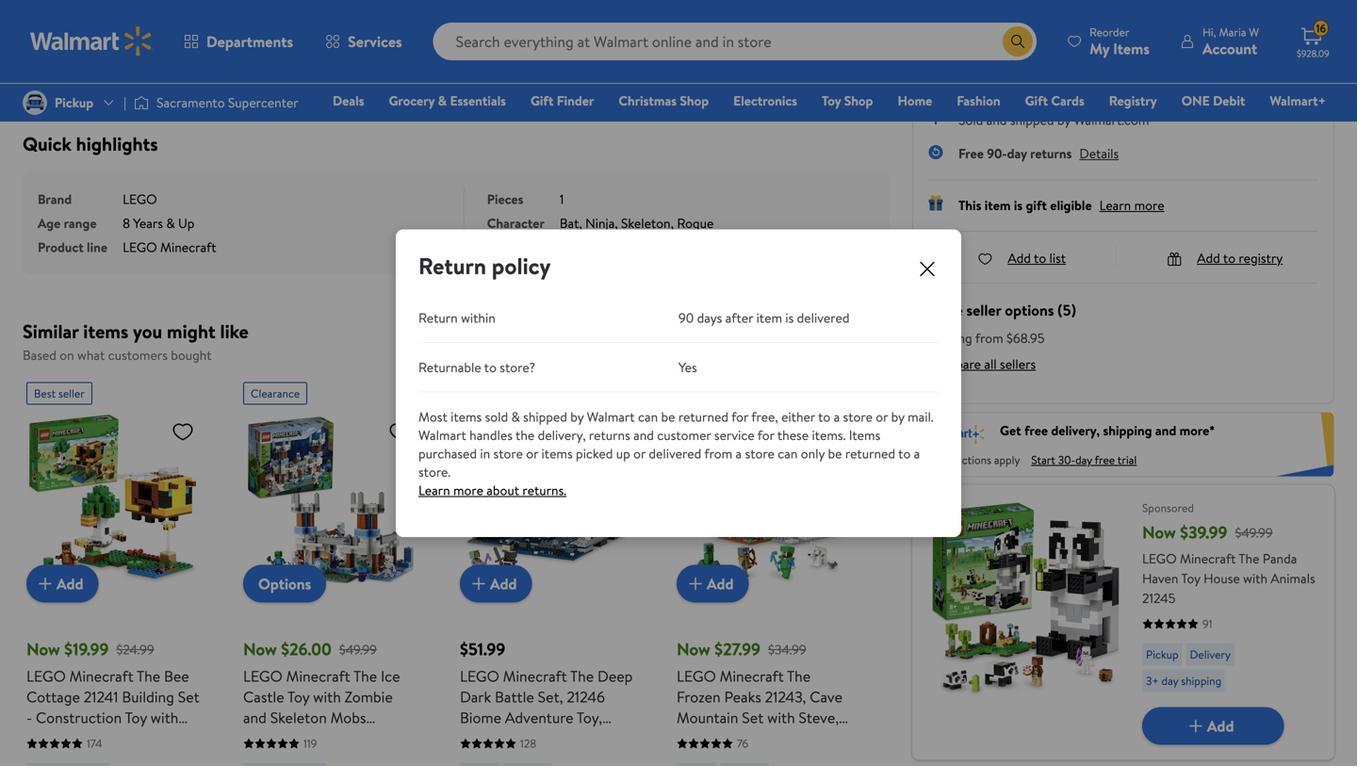 Task type: vqa. For each thing, say whether or not it's contained in the screenshot.
the Sam's
no



Task type: locate. For each thing, give the bounding box(es) containing it.
store right in
[[494, 444, 523, 463]]

more right eligible
[[1135, 196, 1165, 214]]

& inside now $27.99 $34.99 lego minecraft the frozen peaks 21243, cave mountain set with steve, creeper, goat figures & accessories, icy biome
[[825, 728, 835, 749]]

day inside get free delivery, shipping and more* banner
[[1076, 452, 1093, 468]]

1 horizontal spatial set
[[742, 708, 764, 728]]

change button
[[1048, 37, 1092, 55]]

can right add to favorites list, lego minecraft the deep dark battle set, 21246 biome adventure toy, ancient city with warden figure, exploding tower & treasure chest, for kids ages 8 years old and up image
[[638, 408, 658, 426]]

1 vertical spatial return
[[419, 309, 458, 327]]

1 horizontal spatial from
[[976, 329, 1004, 347]]

learn more button
[[1100, 196, 1165, 214]]

up
[[178, 214, 195, 232]]

delivery, inside most items sold & shipped by walmart can be returned for free, either to a store or by mail. walmart handles the delivery, returns and customer service for these items. items purchased in store or items picked up or delivered from a store can only be returned to a store. learn more about returns.
[[538, 426, 586, 444]]

the
[[1239, 550, 1260, 568], [137, 666, 161, 687], [354, 666, 377, 687], [571, 666, 594, 687], [787, 666, 811, 687]]

with inside now $27.99 $34.99 lego minecraft the frozen peaks 21243, cave mountain set with steve, creeper, goat figures & accessories, icy biome
[[768, 708, 796, 728]]

-
[[26, 708, 32, 728]]

zombie
[[345, 687, 393, 708]]

accessories,
[[677, 749, 758, 767]]

walmart+ link
[[1262, 91, 1335, 111]]

toy inside sponsored now $39.99 $49.99 lego minecraft the panda haven toy house with animals 21245
[[1182, 570, 1201, 588]]

lego inside sponsored now $39.99 $49.99 lego minecraft the panda haven toy house with animals 21245
[[1143, 550, 1177, 568]]

1 horizontal spatial shipped
[[1011, 111, 1055, 129]]

a left these
[[736, 444, 742, 463]]

0 vertical spatial from
[[976, 329, 1004, 347]]

0 horizontal spatial can
[[638, 408, 658, 426]]

a down mail.
[[914, 444, 921, 463]]

lego age range
[[38, 190, 157, 232]]

add button for lego
[[460, 565, 532, 603]]

and inside most items sold & shipped by walmart can be returned for free, either to a store or by mail. walmart handles the delivery, returns and customer service for these items. items purchased in store or items picked up or delivered from a store can only be returned to a store. learn more about returns.
[[634, 426, 654, 444]]

1 horizontal spatial by
[[892, 408, 905, 426]]

what
[[77, 346, 105, 364]]

essentials
[[450, 91, 506, 110]]

add to favorites list, lego minecraft the deep dark battle set, 21246 biome adventure toy, ancient city with warden figure, exploding tower & treasure chest, for kids ages 8 years old and up image
[[605, 420, 628, 444]]

compare
[[929, 355, 982, 373]]

minecraft up house
[[1181, 550, 1237, 568]]

with left steve,
[[768, 708, 796, 728]]

0 vertical spatial shipped
[[1011, 111, 1055, 129]]

1 horizontal spatial be
[[828, 444, 843, 463]]

$39.99
[[1181, 521, 1228, 545]]

returns inside most items sold & shipped by walmart can be returned for free, either to a store or by mail. walmart handles the delivery, returns and customer service for these items. items purchased in store or items picked up or delivered from a store can only be returned to a store. learn more about returns.
[[589, 426, 631, 444]]

set right 'building'
[[178, 687, 200, 708]]

Search search field
[[433, 23, 1037, 60]]

mobs
[[331, 708, 366, 728]]

0 horizontal spatial free
[[1025, 422, 1049, 440]]

0 horizontal spatial shipped
[[524, 408, 568, 426]]

with right city
[[545, 728, 573, 749]]

lego up years at the top
[[123, 190, 157, 208]]

1 vertical spatial bought
[[489, 386, 525, 402]]

2 product group from the left
[[243, 375, 419, 767]]

1 horizontal spatial returned
[[846, 444, 896, 463]]

minecraft up the adventure
[[503, 666, 567, 687]]

seller right best
[[58, 386, 85, 402]]

customer
[[658, 426, 712, 444]]

1 return from the top
[[419, 250, 487, 282]]

0 horizontal spatial gift
[[243, 749, 269, 767]]

character
[[487, 214, 545, 232]]

product group containing now $19.99
[[26, 375, 202, 767]]

1 vertical spatial day
[[1076, 452, 1093, 468]]

bought up sold at the bottom of the page
[[489, 386, 525, 402]]

items
[[849, 426, 881, 444]]

years
[[133, 214, 163, 232]]

1 vertical spatial item
[[757, 309, 783, 327]]

return up 'return within'
[[419, 250, 487, 282]]

home link
[[890, 91, 941, 111]]

0 horizontal spatial $49.99
[[339, 641, 377, 659]]

1 vertical spatial seller
[[58, 386, 85, 402]]

gift inside "link"
[[531, 91, 554, 110]]

return for return within
[[419, 309, 458, 327]]

gift for gift finder
[[531, 91, 554, 110]]

add left registry
[[1198, 249, 1221, 267]]

returns down yesterday
[[589, 426, 631, 444]]

lego down years at the top
[[123, 238, 157, 256]]

returned right only
[[846, 444, 896, 463]]

& right 'figures'
[[825, 728, 835, 749]]

this
[[959, 196, 982, 214]]

to down mail.
[[899, 444, 911, 463]]

item right "after" on the top right of the page
[[757, 309, 783, 327]]

0 vertical spatial $49.99
[[1236, 524, 1274, 542]]

christmas
[[619, 91, 677, 110]]

the inside now $26.00 $49.99 lego minecraft the ice castle toy with zombie and skeleton mobs figures, 21186 birthday gift idea for kids, boys
[[354, 666, 377, 687]]

be
[[661, 408, 676, 426], [828, 444, 843, 463]]

$49.99 up zombie
[[339, 641, 377, 659]]

0 horizontal spatial store
[[494, 444, 523, 463]]

walmart
[[587, 408, 635, 426], [419, 426, 467, 444]]

add up $27.99
[[707, 574, 734, 594]]

the inside now $19.99 $24.99 lego minecraft the bee cottage 21241 building set - construction toy with buildable house, farm, baby zombie, and an
[[137, 666, 161, 687]]

product group containing $51.99
[[460, 375, 636, 767]]

picked
[[576, 444, 613, 463]]

only
[[801, 444, 825, 463]]

more
[[1135, 196, 1165, 214], [454, 481, 484, 500]]

with left zombie
[[313, 687, 341, 708]]

1 horizontal spatial seller
[[967, 300, 1002, 320]]

items for sold
[[451, 408, 482, 426]]

1 product group from the left
[[26, 375, 202, 767]]

and right 174
[[117, 749, 141, 767]]

free left trial
[[1095, 452, 1116, 468]]

shop right christmas
[[680, 91, 709, 110]]

debit
[[1214, 91, 1246, 110]]

gift finder
[[531, 91, 594, 110]]

1 vertical spatial shipped
[[524, 408, 568, 426]]

2 horizontal spatial add to cart image
[[1185, 715, 1208, 738]]

figures
[[773, 728, 821, 749]]

0 horizontal spatial items
[[83, 318, 128, 345]]

3+ day shipping
[[1147, 673, 1222, 689]]

more*
[[1180, 422, 1216, 440]]

1 vertical spatial items
[[451, 408, 482, 426]]

1 vertical spatial $49.99
[[339, 641, 377, 659]]

1 horizontal spatial delivery,
[[1052, 422, 1101, 440]]

learn down purchased
[[419, 481, 450, 500]]

1 shop from the left
[[680, 91, 709, 110]]

add to list
[[1008, 249, 1067, 267]]

delivered
[[797, 309, 850, 327], [649, 444, 702, 463]]

seller inside more seller options (5) starting from $68.95 compare all sellers
[[967, 300, 1002, 320]]

can left only
[[778, 444, 798, 463]]

birthday
[[337, 728, 391, 749]]

0 horizontal spatial set
[[178, 687, 200, 708]]

from up the all
[[976, 329, 1004, 347]]

0 horizontal spatial bought
[[171, 346, 212, 364]]

toy right 21241
[[125, 708, 147, 728]]

delivery, up start 30-day free trial on the bottom of the page
[[1052, 422, 1101, 440]]

gift left finder
[[531, 91, 554, 110]]

0 vertical spatial returns
[[1031, 144, 1073, 162]]

& right sold at the bottom of the page
[[512, 408, 520, 426]]

lego minecraft the deep dark battle set, 21246 biome adventure toy, ancient city with warden figure, exploding tower & treasure chest, for kids ages 8 years old and up image
[[460, 413, 636, 588]]

set up '76'
[[742, 708, 764, 728]]

1 vertical spatial returns
[[589, 426, 631, 444]]

the left ice
[[354, 666, 377, 687]]

delivered right "after" on the top right of the page
[[797, 309, 850, 327]]

lego inside now $19.99 $24.99 lego minecraft the bee cottage 21241 building set - construction toy with buildable house, farm, baby zombie, and an
[[26, 666, 66, 687]]

one debit link
[[1174, 91, 1254, 111]]

deals link
[[324, 91, 373, 111]]

seller right "more"
[[967, 300, 1002, 320]]

0 horizontal spatial shop
[[680, 91, 709, 110]]

2 horizontal spatial store
[[844, 408, 873, 426]]

0 vertical spatial return
[[419, 250, 487, 282]]

add button down "3+ day shipping"
[[1143, 708, 1285, 745]]

2 horizontal spatial day
[[1162, 673, 1179, 689]]

within
[[461, 309, 496, 327]]

minecraft down $26.00
[[286, 666, 351, 687]]

add for add to cart icon
[[707, 574, 734, 594]]

0 vertical spatial be
[[661, 408, 676, 426]]

0 horizontal spatial a
[[736, 444, 742, 463]]

shipped down gift cards
[[1011, 111, 1055, 129]]

to left store? at left top
[[485, 358, 497, 376]]

building
[[122, 687, 174, 708]]

now inside now $19.99 $24.99 lego minecraft the bee cottage 21241 building set - construction toy with buildable house, farm, baby zombie, and an
[[26, 638, 60, 662]]

0 horizontal spatial shipping
[[1104, 422, 1153, 440]]

1 vertical spatial delivered
[[649, 444, 702, 463]]

0 horizontal spatial day
[[1008, 144, 1028, 162]]

store?
[[500, 358, 536, 376]]

shop for toy shop
[[845, 91, 874, 110]]

the left deep
[[571, 666, 594, 687]]

now inside now $26.00 $49.99 lego minecraft the ice castle toy with zombie and skeleton mobs figures, 21186 birthday gift idea for kids, boys
[[243, 638, 277, 662]]

product group
[[26, 375, 202, 767], [243, 375, 419, 767], [460, 375, 636, 767], [677, 375, 852, 767]]

1 horizontal spatial is
[[1014, 196, 1023, 214]]

1 horizontal spatial day
[[1076, 452, 1093, 468]]

0 vertical spatial more
[[1135, 196, 1165, 214]]

toy shop link
[[814, 91, 882, 111]]

now for now $19.99
[[26, 638, 60, 662]]

1 vertical spatial returned
[[846, 444, 896, 463]]

lego up the 'haven'
[[1143, 550, 1177, 568]]

and right add to favorites list, lego minecraft the deep dark battle set, 21246 biome adventure toy, ancient city with warden figure, exploding tower & treasure chest, for kids ages 8 years old and up image
[[634, 426, 654, 444]]

return policy dialog
[[396, 229, 962, 537]]

shipping down delivery
[[1182, 673, 1222, 689]]

now left $26.00
[[243, 638, 277, 662]]

500+
[[460, 386, 487, 402]]

animals
[[1271, 570, 1316, 588]]

0 vertical spatial is
[[1014, 196, 1023, 214]]

2 shop from the left
[[845, 91, 874, 110]]

0 horizontal spatial learn
[[419, 481, 450, 500]]

add button up the $19.99
[[26, 565, 99, 603]]

items inside 'similar items you might like based on what customers bought'
[[83, 318, 128, 345]]

returns.
[[523, 481, 567, 500]]

minecraft inside now $27.99 $34.99 lego minecraft the frozen peaks 21243, cave mountain set with steve, creeper, goat figures & accessories, icy biome
[[720, 666, 784, 687]]

or left mail.
[[876, 408, 889, 426]]

1 horizontal spatial shipping
[[1182, 673, 1222, 689]]

product group containing now $27.99
[[677, 375, 852, 767]]

now
[[1143, 521, 1177, 545], [26, 638, 60, 662], [243, 638, 277, 662], [677, 638, 711, 662]]

learn right eligible
[[1100, 196, 1132, 214]]

returned down 'yes'
[[679, 408, 729, 426]]

minecraft down $27.99
[[720, 666, 784, 687]]

1 vertical spatial more
[[454, 481, 484, 500]]

options link
[[243, 565, 326, 603]]

or right up
[[634, 444, 646, 463]]

0 horizontal spatial returns
[[589, 426, 631, 444]]

lego down $26.00
[[243, 666, 283, 687]]

0 horizontal spatial delivery,
[[538, 426, 586, 444]]

0 vertical spatial can
[[638, 408, 658, 426]]

0 horizontal spatial or
[[526, 444, 539, 463]]

to for registry
[[1224, 249, 1236, 267]]

0 horizontal spatial for
[[303, 749, 323, 767]]

& inside most items sold & shipped by walmart can be returned for free, either to a store or by mail. walmart handles the delivery, returns and customer service for these items. items purchased in store or items picked up or delivered from a store can only be returned to a store. learn more about returns.
[[512, 408, 520, 426]]

1 vertical spatial free
[[1095, 452, 1116, 468]]

item inside return policy dialog
[[757, 309, 783, 327]]

from up learn more about returns. link
[[705, 444, 733, 463]]

now $26.00 $49.99 lego minecraft the ice castle toy with zombie and skeleton mobs figures, 21186 birthday gift idea for kids, boys
[[243, 638, 419, 767]]

delivered up learn more about returns. link
[[649, 444, 702, 463]]

items right the
[[542, 444, 573, 463]]

21245
[[1143, 589, 1176, 608]]

details
[[1080, 144, 1120, 162]]

the inside now $27.99 $34.99 lego minecraft the frozen peaks 21243, cave mountain set with steve, creeper, goat figures & accessories, icy biome
[[787, 666, 811, 687]]

add to favorites list, lego minecraft the ice castle toy with zombie and skeleton mobs figures, 21186 birthday gift idea for kids, boys and girls ages 8 plus image
[[389, 420, 411, 444]]

lego up - on the left bottom
[[26, 666, 66, 687]]

gift left idea
[[243, 749, 269, 767]]

$49.99 inside now $26.00 $49.99 lego minecraft the ice castle toy with zombie and skeleton mobs figures, 21186 birthday gift idea for kids, boys
[[339, 641, 377, 659]]

for left these
[[758, 426, 775, 444]]

shop left "home"
[[845, 91, 874, 110]]

0 horizontal spatial is
[[786, 309, 794, 327]]

now left $27.99
[[677, 638, 711, 662]]

a
[[834, 408, 840, 426], [736, 444, 742, 463], [914, 444, 921, 463]]

1 horizontal spatial $49.99
[[1236, 524, 1274, 542]]

apply
[[995, 452, 1021, 468]]

the for now $27.99
[[787, 666, 811, 687]]

2 return from the top
[[419, 309, 458, 327]]

items up what on the left of page
[[83, 318, 128, 345]]

might
[[167, 318, 216, 345]]

3 product group from the left
[[460, 375, 636, 767]]

0 horizontal spatial more
[[454, 481, 484, 500]]

toy right castle
[[288, 687, 310, 708]]

free right get at the bottom right of the page
[[1025, 422, 1049, 440]]

add button for $19.99
[[26, 565, 99, 603]]

free
[[1025, 422, 1049, 440], [1095, 452, 1116, 468]]

$24.99
[[116, 641, 154, 659]]

after
[[726, 309, 754, 327]]

gift inside 'link'
[[1026, 91, 1049, 110]]

lego down $51.99
[[460, 666, 500, 687]]

seller for more
[[967, 300, 1002, 320]]

0 horizontal spatial add to cart image
[[34, 573, 57, 595]]

2 vertical spatial day
[[1162, 673, 1179, 689]]

a left items
[[834, 408, 840, 426]]

1 vertical spatial is
[[786, 309, 794, 327]]

add to cart image
[[685, 573, 707, 595]]

electronics link
[[725, 91, 806, 111]]

0 horizontal spatial from
[[705, 444, 733, 463]]

0 horizontal spatial returned
[[679, 408, 729, 426]]

day right the free
[[1008, 144, 1028, 162]]

0 vertical spatial delivered
[[797, 309, 850, 327]]

0 vertical spatial item
[[985, 196, 1011, 214]]

0 vertical spatial shipping
[[1104, 422, 1153, 440]]

1 horizontal spatial bought
[[489, 386, 525, 402]]

delivery, right the
[[538, 426, 586, 444]]

lego minecraft the training grounds house building set, 21183 cave toy - image 5 of 8 image
[[32, 0, 142, 76]]

delivered inside most items sold & shipped by walmart can be returned for free, either to a store or by mail. walmart handles the delivery, returns and customer service for these items. items purchased in store or items picked up or delivered from a store can only be returned to a store. learn more about returns.
[[649, 444, 702, 463]]

minecraft inside sponsored now $39.99 $49.99 lego minecraft the panda haven toy house with animals 21245
[[1181, 550, 1237, 568]]

1 vertical spatial learn
[[419, 481, 450, 500]]

add for add to cart image related to $51.99
[[490, 574, 517, 594]]

day for 90-
[[1008, 144, 1028, 162]]

the left panda
[[1239, 550, 1260, 568]]

0 vertical spatial bought
[[171, 346, 212, 364]]

1 vertical spatial from
[[705, 444, 733, 463]]

store right either
[[844, 408, 873, 426]]

by down cards
[[1058, 111, 1071, 129]]

with inside now $19.99 $24.99 lego minecraft the bee cottage 21241 building set - construction toy with buildable house, farm, baby zombie, and an
[[151, 708, 179, 728]]

add to favorites list, lego minecraft the frozen peaks 21243, cave mountain set with steve, creeper, goat figures & accessories, icy biome toy for kids age 8 plus years old image
[[822, 420, 845, 444]]

house,
[[89, 728, 135, 749]]

day
[[1008, 144, 1028, 162], [1076, 452, 1093, 468], [1162, 673, 1179, 689]]

the inside sponsored now $39.99 $49.99 lego minecraft the panda haven toy house with animals 21245
[[1239, 550, 1260, 568]]

0 vertical spatial day
[[1008, 144, 1028, 162]]

0 vertical spatial returned
[[679, 408, 729, 426]]

delivery, inside get free delivery, shipping and more* banner
[[1052, 422, 1101, 440]]

2 horizontal spatial items
[[542, 444, 573, 463]]

1 horizontal spatial items
[[451, 408, 482, 426]]

store down free,
[[745, 444, 775, 463]]

shipped
[[1011, 111, 1055, 129], [524, 408, 568, 426]]

to left registry
[[1224, 249, 1236, 267]]

2 horizontal spatial by
[[1058, 111, 1071, 129]]

for left free,
[[732, 408, 749, 426]]

delivery,
[[1052, 422, 1101, 440], [538, 426, 586, 444]]

farm,
[[138, 728, 175, 749]]

be right add to favorites list, lego minecraft the deep dark battle set, 21246 biome adventure toy, ancient city with warden figure, exploding tower & treasure chest, for kids ages 8 years old and up image
[[661, 408, 676, 426]]

close dialog image
[[917, 258, 939, 280]]

lego minecraft the ice castle toy with zombie and skeleton mobs figures, 21186 birthday gift idea for kids, boys and girls ages 8 plus image
[[243, 413, 419, 588]]

seller
[[967, 300, 1002, 320], [58, 386, 85, 402]]

and left the 'more*' on the bottom right of page
[[1156, 422, 1177, 440]]

&
[[438, 91, 447, 110], [166, 214, 175, 232], [512, 408, 520, 426], [825, 728, 835, 749]]

returned
[[679, 408, 729, 426], [846, 444, 896, 463]]

zombie,
[[62, 749, 114, 767]]

shop
[[680, 91, 709, 110], [845, 91, 874, 110]]

walmart up store.
[[419, 426, 467, 444]]

21243,
[[765, 687, 807, 708]]

2 horizontal spatial gift
[[1026, 91, 1049, 110]]

from inside more seller options (5) starting from $68.95 compare all sellers
[[976, 329, 1004, 347]]

minecraft
[[160, 238, 216, 256], [1181, 550, 1237, 568], [69, 666, 134, 687], [286, 666, 351, 687], [503, 666, 567, 687], [720, 666, 784, 687]]

gifting made easy image
[[929, 195, 944, 211]]

now down sponsored
[[1143, 521, 1177, 545]]

1 horizontal spatial shop
[[845, 91, 874, 110]]

0 horizontal spatial walmart
[[419, 426, 467, 444]]

1 horizontal spatial add to cart image
[[468, 573, 490, 595]]

lego inside now $27.99 $34.99 lego minecraft the frozen peaks 21243, cave mountain set with steve, creeper, goat figures & accessories, icy biome
[[677, 666, 717, 687]]

compare all sellers button
[[929, 355, 1037, 373]]

add to cart image
[[34, 573, 57, 595], [468, 573, 490, 595], [1185, 715, 1208, 738]]

with down bee
[[151, 708, 179, 728]]

shipped down since
[[524, 408, 568, 426]]

sold and shipped by walmart.com
[[959, 111, 1150, 129]]

toy right the 'haven'
[[1182, 570, 1201, 588]]

for right idea
[[303, 749, 323, 767]]

0 vertical spatial learn
[[1100, 196, 1132, 214]]

and left skeleton
[[243, 708, 267, 728]]

yes
[[679, 358, 697, 376]]

1 vertical spatial can
[[778, 444, 798, 463]]

0 horizontal spatial delivered
[[649, 444, 702, 463]]

0 horizontal spatial item
[[757, 309, 783, 327]]

is right "after" on the top right of the page
[[786, 309, 794, 327]]

add button up $27.99
[[677, 565, 749, 603]]

seller inside product group
[[58, 386, 85, 402]]

lego minecraft the panda haven toy house with animals 21245 image
[[928, 500, 1128, 700]]

with inside now $26.00 $49.99 lego minecraft the ice castle toy with zombie and skeleton mobs figures, 21186 birthday gift idea for kids, boys
[[313, 687, 341, 708]]

set inside now $19.99 $24.99 lego minecraft the bee cottage 21241 building set - construction toy with buildable house, farm, baby zombie, and an
[[178, 687, 200, 708]]

and inside now $26.00 $49.99 lego minecraft the ice castle toy with zombie and skeleton mobs figures, 21186 birthday gift idea for kids, boys
[[243, 708, 267, 728]]

idea
[[273, 749, 300, 767]]

0 vertical spatial seller
[[967, 300, 1002, 320]]

toy
[[822, 91, 841, 110], [1182, 570, 1201, 588], [288, 687, 310, 708], [125, 708, 147, 728]]

add up the $19.99
[[57, 574, 84, 594]]

figures,
[[243, 728, 295, 749]]

by down yesterday
[[571, 408, 584, 426]]

the left bee
[[137, 666, 161, 687]]

returns
[[1031, 144, 1073, 162], [589, 426, 631, 444]]

either
[[782, 408, 816, 426]]

4 product group from the left
[[677, 375, 852, 767]]

gift up sold and shipped by walmart.com
[[1026, 91, 1049, 110]]

shipping up trial
[[1104, 422, 1153, 440]]

return left within
[[419, 309, 458, 327]]

to right either
[[819, 408, 831, 426]]

bought down might
[[171, 346, 212, 364]]

174
[[87, 736, 102, 752]]

0 horizontal spatial seller
[[58, 386, 85, 402]]

128
[[521, 736, 537, 752]]

day down get free delivery, shipping and more*
[[1076, 452, 1093, 468]]

you
[[133, 318, 162, 345]]

now inside now $27.99 $34.99 lego minecraft the frozen peaks 21243, cave mountain set with steve, creeper, goat figures & accessories, icy biome
[[677, 638, 711, 662]]

is inside return policy dialog
[[786, 309, 794, 327]]

and
[[987, 111, 1008, 129], [1156, 422, 1177, 440], [634, 426, 654, 444], [243, 708, 267, 728], [117, 749, 141, 767]]

day right 3+
[[1162, 673, 1179, 689]]

registry
[[1239, 249, 1284, 267]]

& left "up"
[[166, 214, 175, 232]]

items
[[83, 318, 128, 345], [451, 408, 482, 426], [542, 444, 573, 463]]

free,
[[752, 408, 779, 426]]

baby
[[26, 749, 58, 767]]



Task type: describe. For each thing, give the bounding box(es) containing it.
next image image
[[78, 93, 93, 108]]

deep
[[598, 666, 633, 687]]

with inside $51.99 lego minecraft the deep dark battle set, 21246 biome adventure toy, ancient city with warden figure, exploding tow
[[545, 728, 573, 749]]

service
[[715, 426, 755, 444]]

2 vertical spatial items
[[542, 444, 573, 463]]

one debit
[[1182, 91, 1246, 110]]

return within
[[419, 309, 496, 327]]

handles
[[470, 426, 513, 444]]

peaks
[[725, 687, 762, 708]]

91
[[1203, 616, 1213, 632]]

now for now $27.99
[[677, 638, 711, 662]]

walmart plus image
[[929, 422, 985, 444]]

start 30-day free trial
[[1032, 452, 1137, 468]]

store.
[[419, 463, 451, 481]]

policy
[[492, 250, 551, 282]]

gift inside now $26.00 $49.99 lego minecraft the ice castle toy with zombie and skeleton mobs figures, 21186 birthday gift idea for kids, boys
[[243, 749, 269, 767]]

start
[[1032, 452, 1056, 468]]

quick
[[23, 131, 72, 157]]

minecraft inside now $19.99 $24.99 lego minecraft the bee cottage 21241 building set - construction toy with buildable house, farm, baby zombie, and an
[[69, 666, 134, 687]]

dark
[[460, 687, 491, 708]]

add for add to cart image to the right
[[1208, 716, 1235, 737]]

1 horizontal spatial free
[[1095, 452, 1116, 468]]

lego inside $51.99 lego minecraft the deep dark battle set, 21246 biome adventure toy, ancient city with warden figure, exploding tow
[[460, 666, 500, 687]]

fashion link
[[949, 91, 1010, 111]]

and inside now $19.99 $24.99 lego minecraft the bee cottage 21241 building set - construction toy with buildable house, farm, baby zombie, and an
[[117, 749, 141, 767]]

8
[[123, 214, 130, 232]]

castle
[[243, 687, 284, 708]]

1 horizontal spatial delivered
[[797, 309, 850, 327]]

sacramento, 95829 change
[[929, 37, 1092, 55]]

add to cart image for now
[[34, 573, 57, 595]]

2 horizontal spatial for
[[758, 426, 775, 444]]

2 horizontal spatial or
[[876, 408, 889, 426]]

to for list
[[1034, 249, 1047, 267]]

panda
[[1263, 550, 1298, 568]]

1 horizontal spatial or
[[634, 444, 646, 463]]

cottage
[[26, 687, 80, 708]]

frozen
[[677, 687, 721, 708]]

8 years & up product line
[[38, 214, 195, 256]]

3+
[[1147, 673, 1160, 689]]

more
[[929, 300, 963, 320]]

add to cart image for $51.99
[[468, 573, 490, 595]]

gift cards
[[1026, 91, 1085, 110]]

these
[[778, 426, 809, 444]]

(5)
[[1058, 300, 1077, 320]]

grocery & essentials
[[389, 91, 506, 110]]

ninja,
[[586, 214, 618, 232]]

city
[[515, 728, 542, 749]]

0 vertical spatial free
[[1025, 422, 1049, 440]]

similar items you might like based on what customers bought
[[23, 318, 249, 364]]

in
[[480, 444, 491, 463]]

1 horizontal spatial can
[[778, 444, 798, 463]]

gift for gift cards
[[1026, 91, 1049, 110]]

16
[[1317, 20, 1327, 36]]

$51.99 lego minecraft the deep dark battle set, 21246 biome adventure toy, ancient city with warden figure, exploding tow
[[460, 638, 633, 767]]

1 vertical spatial shipping
[[1182, 673, 1222, 689]]

1 horizontal spatial store
[[745, 444, 775, 463]]

sponsored now $39.99 $49.99 lego minecraft the panda haven toy house with animals 21245
[[1143, 500, 1316, 608]]

items.
[[812, 426, 846, 444]]

walmart image
[[30, 26, 153, 57]]

now inside sponsored now $39.99 $49.99 lego minecraft the panda haven toy house with animals 21245
[[1143, 521, 1177, 545]]

lego minecraft the frozen peaks 21243, cave mountain set with steve, creeper, goat figures & accessories, icy biome toy for kids age 8 plus years old image
[[677, 413, 852, 588]]

days
[[697, 309, 723, 327]]

similar
[[23, 318, 79, 345]]

get free delivery, shipping and more* banner
[[913, 412, 1335, 478]]

$34.99
[[769, 641, 807, 659]]

add to registry button
[[1168, 249, 1284, 267]]

& inside 8 years & up product line
[[166, 214, 175, 232]]

biome
[[460, 708, 502, 728]]

mountain
[[677, 708, 739, 728]]

items for you
[[83, 318, 128, 345]]

list
[[1050, 249, 1067, 267]]

return for return policy
[[419, 250, 487, 282]]

$19.99
[[64, 638, 109, 662]]

90
[[679, 309, 694, 327]]

500+ bought since yesterday
[[460, 386, 603, 402]]

90-
[[988, 144, 1008, 162]]

76
[[737, 736, 749, 752]]

best seller
[[34, 386, 85, 402]]

1 horizontal spatial a
[[834, 408, 840, 426]]

more seller options (5) starting from $68.95 compare all sellers
[[929, 300, 1077, 373]]

the
[[516, 426, 535, 444]]

shop for christmas shop
[[680, 91, 709, 110]]

all
[[985, 355, 997, 373]]

and inside get free delivery, shipping and more* banner
[[1156, 422, 1177, 440]]

this item is gift eligible learn more
[[959, 196, 1165, 214]]

$49.99 inside sponsored now $39.99 $49.99 lego minecraft the panda haven toy house with animals 21245
[[1236, 524, 1274, 542]]

the inside $51.99 lego minecraft the deep dark battle set, 21246 biome adventure toy, ancient city with warden figure, exploding tow
[[571, 666, 594, 687]]

since
[[528, 386, 553, 402]]

seller for best
[[58, 386, 85, 402]]

$27.99
[[715, 638, 761, 662]]

add for add to cart image corresponding to now
[[57, 574, 84, 594]]

21186
[[298, 728, 333, 749]]

add button for $27.99
[[677, 565, 749, 603]]

adventure
[[505, 708, 574, 728]]

1 vertical spatial be
[[828, 444, 843, 463]]

minecraft inside $51.99 lego minecraft the deep dark battle set, 21246 biome adventure toy, ancient city with warden figure, exploding tow
[[503, 666, 567, 687]]

toy right electronics
[[822, 91, 841, 110]]

add to favorites list, lego minecraft the bee cottage 21241 building set - construction toy with buildable house, farm, baby zombie, and animal figures, game inspired birthday gift idea for boys and girls ages 8 image
[[172, 420, 194, 444]]

with inside sponsored now $39.99 $49.99 lego minecraft the panda haven toy house with animals 21245
[[1244, 570, 1268, 588]]

0 horizontal spatial be
[[661, 408, 676, 426]]

best
[[34, 386, 56, 402]]

steve,
[[799, 708, 839, 728]]

product
[[38, 238, 84, 256]]

free 90-day returns details
[[959, 144, 1120, 162]]

learn inside most items sold & shipped by walmart can be returned for free, either to a store or by mail. walmart handles the delivery, returns and customer service for these items. items purchased in store or items picked up or delivered from a store can only be returned to a store. learn more about returns.
[[419, 481, 450, 500]]

day for 30-
[[1076, 452, 1093, 468]]

lego inside lego age range
[[123, 190, 157, 208]]

and right sold
[[987, 111, 1008, 129]]

lego minecraft the bee cottage 21241 building set - construction toy with buildable house, farm, baby zombie, and animal figures, game inspired birthday gift idea for boys and girls ages 8 image
[[26, 413, 202, 588]]

shipped inside most items sold & shipped by walmart can be returned for free, either to a store or by mail. walmart handles the delivery, returns and customer service for these items. items purchased in store or items picked up or delivered from a store can only be returned to a store. learn more about returns.
[[524, 408, 568, 426]]

more inside most items sold & shipped by walmart can be returned for free, either to a store or by mail. walmart handles the delivery, returns and customer service for these items. items purchased in store or items picked up or delivered from a store can only be returned to a store. learn more about returns.
[[454, 481, 484, 500]]

the for now $26.00
[[354, 666, 377, 687]]

finder
[[557, 91, 594, 110]]

lego inside now $26.00 $49.99 lego minecraft the ice castle toy with zombie and skeleton mobs figures, 21186 birthday gift idea for kids, boys
[[243, 666, 283, 687]]

1 horizontal spatial returns
[[1031, 144, 1073, 162]]

Walmart Site-Wide search field
[[433, 23, 1037, 60]]

goat
[[738, 728, 770, 749]]

0 horizontal spatial by
[[571, 408, 584, 426]]

registry
[[1110, 91, 1158, 110]]

clearance
[[251, 386, 300, 402]]

options
[[1005, 300, 1055, 320]]

christmas shop
[[619, 91, 709, 110]]

1 horizontal spatial for
[[732, 408, 749, 426]]

minecraft down "up"
[[160, 238, 216, 256]]

to for store?
[[485, 358, 497, 376]]

bought inside product group
[[489, 386, 525, 402]]

toy inside now $19.99 $24.99 lego minecraft the bee cottage 21241 building set - construction toy with buildable house, farm, baby zombie, and an
[[125, 708, 147, 728]]

for inside now $26.00 $49.99 lego minecraft the ice castle toy with zombie and skeleton mobs figures, 21186 birthday gift idea for kids, boys
[[303, 749, 323, 767]]

the for now $19.99
[[137, 666, 161, 687]]

up
[[616, 444, 631, 463]]

2 horizontal spatial a
[[914, 444, 921, 463]]

registry link
[[1101, 91, 1166, 111]]

returnable to store?
[[419, 358, 536, 376]]

highlights
[[76, 131, 158, 157]]

figure,
[[460, 749, 505, 767]]

add left "list" on the top of the page
[[1008, 249, 1032, 267]]

most
[[419, 408, 448, 426]]

set inside now $27.99 $34.99 lego minecraft the frozen peaks 21243, cave mountain set with steve, creeper, goat figures & accessories, icy biome
[[742, 708, 764, 728]]

1 horizontal spatial walmart
[[587, 408, 635, 426]]

& right 'grocery'
[[438, 91, 447, 110]]

bought inside 'similar items you might like based on what customers bought'
[[171, 346, 212, 364]]

toy,
[[577, 708, 603, 728]]

warden
[[577, 728, 627, 749]]

1 horizontal spatial item
[[985, 196, 1011, 214]]

1 horizontal spatial learn
[[1100, 196, 1132, 214]]

1 horizontal spatial more
[[1135, 196, 1165, 214]]

shipping inside banner
[[1104, 422, 1153, 440]]

home
[[898, 91, 933, 110]]

christmas shop link
[[610, 91, 718, 111]]

90 days after item is delivered
[[679, 309, 850, 327]]

returnable
[[419, 358, 482, 376]]

from inside most items sold & shipped by walmart can be returned for free, either to a store or by mail. walmart handles the delivery, returns and customer service for these items. items purchased in store or items picked up or delivered from a store can only be returned to a store. learn more about returns.
[[705, 444, 733, 463]]

toy inside now $26.00 $49.99 lego minecraft the ice castle toy with zombie and skeleton mobs figures, 21186 birthday gift idea for kids, boys
[[288, 687, 310, 708]]

$51.99
[[460, 638, 506, 662]]

minecraft inside now $26.00 $49.99 lego minecraft the ice castle toy with zombie and skeleton mobs figures, 21186 birthday gift idea for kids, boys
[[286, 666, 351, 687]]

now for now $26.00
[[243, 638, 277, 662]]

product group containing now $26.00
[[243, 375, 419, 767]]



